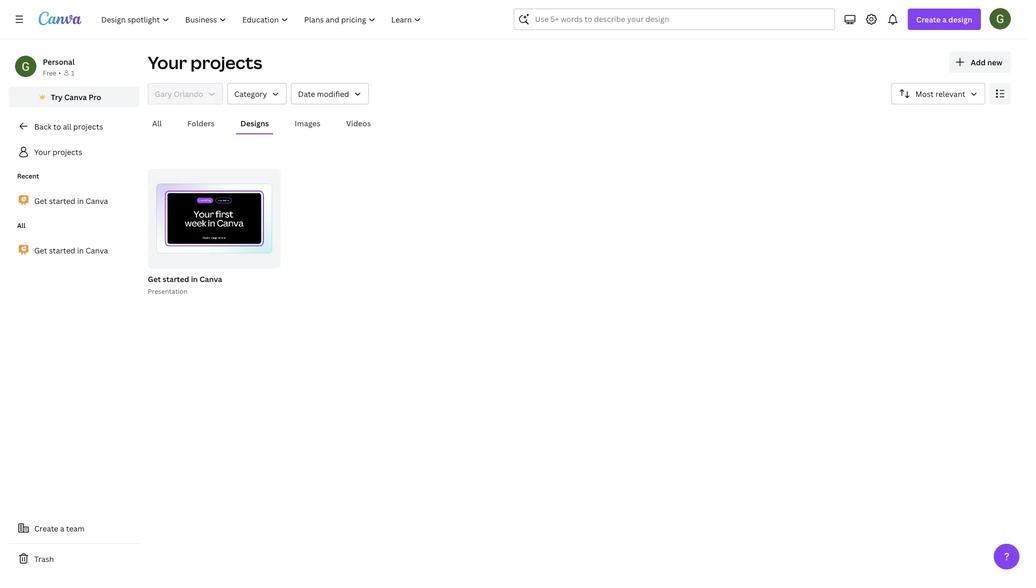 Task type: describe. For each thing, give the bounding box(es) containing it.
folders
[[188, 118, 215, 128]]

free •
[[43, 68, 61, 77]]

add new button
[[950, 51, 1011, 73]]

Owner button
[[148, 83, 223, 104]]

0 vertical spatial your
[[148, 51, 187, 74]]

gary orlando
[[155, 89, 203, 99]]

all inside button
[[152, 118, 162, 128]]

1 vertical spatial projects
[[73, 121, 103, 132]]

create for create a design
[[917, 14, 941, 24]]

started inside get started in canva presentation
[[163, 274, 189, 284]]

•
[[59, 68, 61, 77]]

1 horizontal spatial your projects
[[148, 51, 262, 74]]

orlando
[[174, 89, 203, 99]]

get started in canva for second "get started in canva" link from the top of the page
[[34, 245, 108, 256]]

try canva pro
[[51, 92, 101, 102]]

Date modified button
[[291, 83, 369, 104]]

images
[[295, 118, 321, 128]]

a for design
[[943, 14, 947, 24]]

free
[[43, 68, 56, 77]]

create a design button
[[908, 9, 981, 30]]

designs button
[[236, 113, 273, 133]]

Search search field
[[535, 9, 814, 29]]

create for create a team
[[34, 524, 58, 534]]

recent
[[17, 172, 39, 181]]

back
[[34, 121, 52, 132]]

back to all projects link
[[9, 116, 139, 137]]

0 vertical spatial in
[[77, 196, 84, 206]]

2 get started in canva link from the top
[[9, 239, 139, 262]]

get for first "get started in canva" link from the top
[[34, 196, 47, 206]]

presentation
[[148, 287, 188, 296]]

team
[[66, 524, 85, 534]]

to
[[53, 121, 61, 132]]

canva inside get started in canva presentation
[[200, 274, 222, 284]]

category
[[234, 89, 267, 99]]

gary orlando image
[[990, 8, 1011, 29]]

your projects link
[[9, 141, 139, 163]]



Task type: vqa. For each thing, say whether or not it's contained in the screenshot.
GET STARTED IN CANVA link
yes



Task type: locate. For each thing, give the bounding box(es) containing it.
a inside button
[[60, 524, 64, 534]]

try canva pro button
[[9, 87, 139, 107]]

2 get started in canva from the top
[[34, 245, 108, 256]]

0 horizontal spatial create
[[34, 524, 58, 534]]

modified
[[317, 89, 349, 99]]

1 vertical spatial get started in canva
[[34, 245, 108, 256]]

designs
[[241, 118, 269, 128]]

get started in canva
[[34, 196, 108, 206], [34, 245, 108, 256]]

a
[[943, 14, 947, 24], [60, 524, 64, 534]]

your projects down to
[[34, 147, 82, 157]]

2 vertical spatial started
[[163, 274, 189, 284]]

canva inside "button"
[[64, 92, 87, 102]]

create inside dropdown button
[[917, 14, 941, 24]]

1 vertical spatial in
[[77, 245, 84, 256]]

date
[[298, 89, 315, 99]]

relevant
[[936, 89, 966, 99]]

your projects up orlando
[[148, 51, 262, 74]]

1 vertical spatial started
[[49, 245, 75, 256]]

1 horizontal spatial a
[[943, 14, 947, 24]]

get inside get started in canva presentation
[[148, 274, 161, 284]]

add
[[971, 57, 986, 67]]

started for first "get started in canva" link from the top
[[49, 196, 75, 206]]

2 vertical spatial get
[[148, 274, 161, 284]]

trash
[[34, 554, 54, 564]]

in
[[77, 196, 84, 206], [77, 245, 84, 256], [191, 274, 198, 284]]

create a team
[[34, 524, 85, 534]]

1 vertical spatial your projects
[[34, 147, 82, 157]]

all down the recent on the top left
[[17, 221, 25, 230]]

pro
[[89, 92, 101, 102]]

None search field
[[514, 9, 835, 30]]

all button
[[148, 113, 166, 133]]

your
[[148, 51, 187, 74], [34, 147, 51, 157]]

new
[[988, 57, 1003, 67]]

try
[[51, 92, 62, 102]]

create
[[917, 14, 941, 24], [34, 524, 58, 534]]

a for team
[[60, 524, 64, 534]]

create left team
[[34, 524, 58, 534]]

get started in canva presentation
[[148, 274, 222, 296]]

create inside button
[[34, 524, 58, 534]]

1 horizontal spatial create
[[917, 14, 941, 24]]

0 vertical spatial a
[[943, 14, 947, 24]]

videos
[[346, 118, 371, 128]]

2 vertical spatial projects
[[53, 147, 82, 157]]

date modified
[[298, 89, 349, 99]]

1 vertical spatial your
[[34, 147, 51, 157]]

Sort by button
[[892, 83, 986, 104]]

0 vertical spatial create
[[917, 14, 941, 24]]

projects down all on the left of page
[[53, 147, 82, 157]]

0 horizontal spatial a
[[60, 524, 64, 534]]

videos button
[[342, 113, 375, 133]]

1 vertical spatial all
[[17, 221, 25, 230]]

2 vertical spatial in
[[191, 274, 198, 284]]

0 vertical spatial get started in canva
[[34, 196, 108, 206]]

0 vertical spatial all
[[152, 118, 162, 128]]

a inside dropdown button
[[943, 14, 947, 24]]

folders button
[[183, 113, 219, 133]]

a left team
[[60, 524, 64, 534]]

images button
[[291, 113, 325, 133]]

1 get started in canva from the top
[[34, 196, 108, 206]]

1 vertical spatial get started in canva link
[[9, 239, 139, 262]]

1 horizontal spatial your
[[148, 51, 187, 74]]

create left design
[[917, 14, 941, 24]]

1 get started in canva link from the top
[[9, 190, 139, 212]]

most relevant
[[916, 89, 966, 99]]

get started in canva link
[[9, 190, 139, 212], [9, 239, 139, 262]]

0 horizontal spatial your
[[34, 147, 51, 157]]

all
[[63, 121, 71, 132]]

0 vertical spatial your projects
[[148, 51, 262, 74]]

started
[[49, 196, 75, 206], [49, 245, 75, 256], [163, 274, 189, 284]]

your projects
[[148, 51, 262, 74], [34, 147, 82, 157]]

1
[[71, 68, 75, 77]]

design
[[949, 14, 973, 24]]

get started in canva button
[[148, 273, 222, 286]]

0 horizontal spatial your projects
[[34, 147, 82, 157]]

canva
[[64, 92, 87, 102], [86, 196, 108, 206], [86, 245, 108, 256], [200, 274, 222, 284]]

0 horizontal spatial all
[[17, 221, 25, 230]]

get for second "get started in canva" link from the top of the page
[[34, 245, 47, 256]]

0 vertical spatial started
[[49, 196, 75, 206]]

get
[[34, 196, 47, 206], [34, 245, 47, 256], [148, 274, 161, 284]]

in inside get started in canva presentation
[[191, 274, 198, 284]]

started for second "get started in canva" link from the top of the page
[[49, 245, 75, 256]]

1 vertical spatial create
[[34, 524, 58, 534]]

projects
[[191, 51, 262, 74], [73, 121, 103, 132], [53, 147, 82, 157]]

top level navigation element
[[94, 9, 430, 30]]

create a design
[[917, 14, 973, 24]]

most
[[916, 89, 934, 99]]

0 vertical spatial get
[[34, 196, 47, 206]]

gary
[[155, 89, 172, 99]]

back to all projects
[[34, 121, 103, 132]]

1 vertical spatial get
[[34, 245, 47, 256]]

Category button
[[227, 83, 287, 104]]

1 horizontal spatial all
[[152, 118, 162, 128]]

all down the gary
[[152, 118, 162, 128]]

get started in canva for first "get started in canva" link from the top
[[34, 196, 108, 206]]

projects right all on the left of page
[[73, 121, 103, 132]]

0 vertical spatial projects
[[191, 51, 262, 74]]

add new
[[971, 57, 1003, 67]]

your up the gary
[[148, 51, 187, 74]]

create a team button
[[9, 518, 139, 539]]

trash link
[[9, 549, 139, 570]]

your down back
[[34, 147, 51, 157]]

1 vertical spatial a
[[60, 524, 64, 534]]

a left design
[[943, 14, 947, 24]]

0 vertical spatial get started in canva link
[[9, 190, 139, 212]]

personal
[[43, 57, 75, 67]]

projects up category
[[191, 51, 262, 74]]

all
[[152, 118, 162, 128], [17, 221, 25, 230]]



